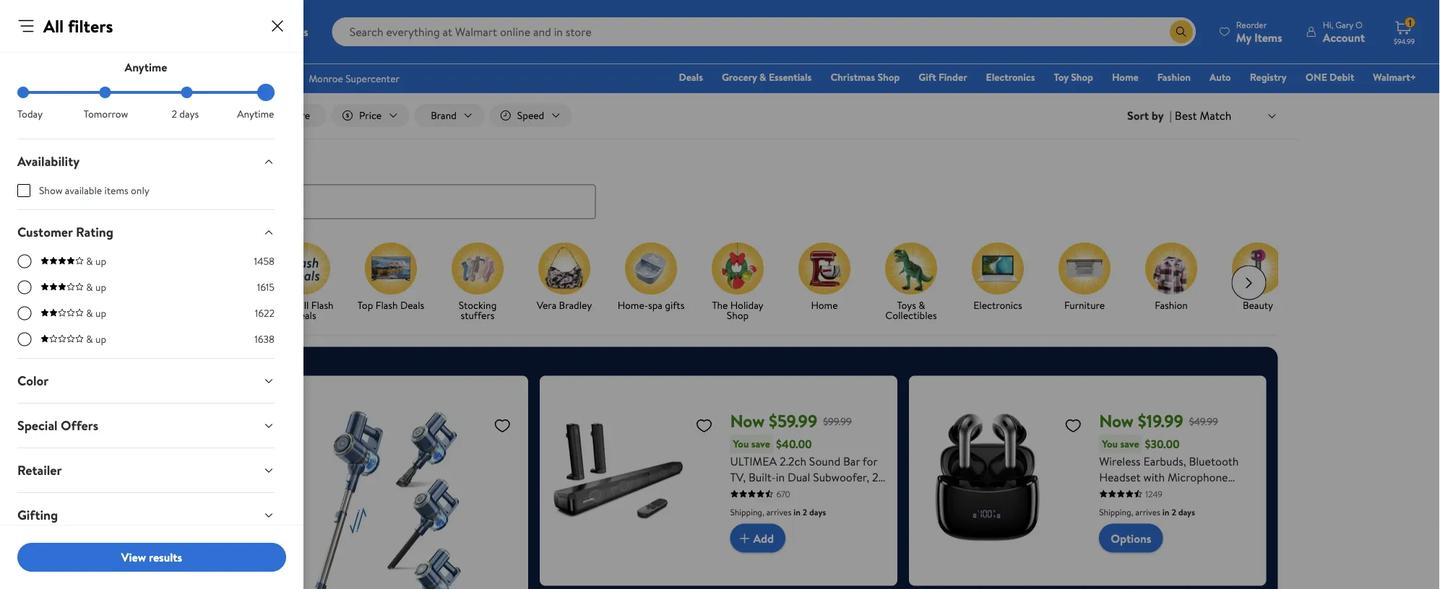 Task type: locate. For each thing, give the bounding box(es) containing it.
electronics left toy
[[986, 70, 1036, 84]]

1 horizontal spatial 1
[[1409, 16, 1412, 29]]

retailer button
[[6, 449, 286, 493]]

days inside now $59.99 group
[[810, 506, 826, 519]]

1 vertical spatial electronics
[[974, 298, 1022, 312]]

deals right 1622
[[292, 308, 316, 322]]

and
[[1100, 533, 1118, 549]]

for right bar
[[863, 454, 878, 470]]

0 horizontal spatial shipping,
[[730, 506, 765, 519]]

0 horizontal spatial home link
[[787, 243, 862, 313]]

subwoofer,
[[813, 470, 870, 486]]

for left sports at the right bottom of the page
[[1191, 517, 1206, 533]]

2 : from the left
[[786, 38, 789, 53]]

0 vertical spatial for
[[863, 454, 878, 470]]

0 horizontal spatial filters
[[68, 14, 113, 38]]

2 horizontal spatial home
[[1112, 70, 1139, 84]]

in down 1249
[[1163, 506, 1170, 519]]

only
[[131, 184, 149, 198]]

1 vertical spatial sound
[[796, 517, 827, 533]]

4 up from the top
[[95, 333, 106, 347]]

all filters button
[[159, 104, 242, 127]]

2 save from the left
[[1121, 437, 1140, 452]]

Today radio
[[17, 87, 29, 98]]

sec
[[832, 59, 844, 71]]

auto
[[1210, 70, 1232, 84]]

$59.99
[[769, 410, 818, 434]]

deals link
[[673, 69, 710, 85]]

home image
[[798, 243, 851, 295]]

1 horizontal spatial anytime
[[237, 107, 274, 121]]

1 horizontal spatial flash
[[375, 298, 398, 312]]

retailer
[[17, 462, 62, 480]]

special
[[17, 417, 58, 435]]

shop inside toy shop link
[[1071, 70, 1094, 84]]

1 horizontal spatial shipping, arrives in 2 days
[[1100, 506, 1196, 519]]

walmart+
[[1374, 70, 1417, 84]]

& for 1622
[[86, 307, 93, 321]]

0 horizontal spatial now
[[730, 410, 765, 434]]

gifting button
[[6, 494, 286, 538]]

shipping,
[[730, 506, 765, 519], [1100, 506, 1134, 519]]

None range field
[[17, 91, 275, 94]]

0 vertical spatial electronics
[[986, 70, 1036, 84]]

1 shipping, arrives in 2 days from the left
[[730, 506, 826, 519]]

touch
[[1100, 486, 1129, 501]]

flash deals end in
[[576, 40, 710, 64]]

0 horizontal spatial ,
[[781, 501, 783, 517]]

3 up from the top
[[95, 307, 106, 321]]

work，compatible
[[1120, 533, 1217, 549]]

shipping, arrives in 2 days inside now $59.99 group
[[730, 506, 826, 519]]

add to favorites list, wireless earbuds, bluetooth headset with microphone touch control , ipx7 waterproof, high-fidelity stereo earphones for sports and work，compatible with iphone 13 pro max xs xr samsung android image
[[1065, 417, 1082, 435]]

furniture image
[[1059, 243, 1111, 295]]

1 vertical spatial all
[[187, 108, 198, 123]]

the holiday shop
[[712, 298, 763, 322]]

0 horizontal spatial :
[[752, 38, 755, 53]]

2 shipping, from the left
[[1100, 506, 1134, 519]]

, down 670
[[781, 501, 783, 517]]

2 inside "how fast do you want your order?" option group
[[172, 107, 177, 121]]

for inside you save $40.00 ultimea 2.2ch sound bar for tv, built-in dual subwoofer, 2 in 1 separable bluetooth 5.3 soundbar , bassmax adjustable tv surround sound bar, hdmi-arc/optical/aux home theater speakers, wall mount
[[863, 454, 878, 470]]

all filters inside button
[[187, 108, 226, 123]]

1 vertical spatial with
[[1219, 533, 1241, 549]]

Tomorrow radio
[[99, 87, 111, 98]]

fashion up |
[[1158, 70, 1191, 84]]

1 arrives from the left
[[767, 506, 792, 519]]

0 horizontal spatial save
[[752, 437, 771, 452]]

ultimea
[[730, 454, 777, 470]]

fashion down fashion image on the top of the page
[[1155, 298, 1188, 312]]

, left "ipx7"
[[1173, 486, 1176, 501]]

with right xs
[[1219, 533, 1241, 549]]

home down "add to cart" image at right
[[730, 549, 761, 565]]

save inside you save $40.00 ultimea 2.2ch sound bar for tv, built-in dual subwoofer, 2 in 1 separable bluetooth 5.3 soundbar , bassmax adjustable tv surround sound bar, hdmi-arc/optical/aux home theater speakers, wall mount
[[752, 437, 771, 452]]

2 shipping, arrives in 2 days from the left
[[1100, 506, 1196, 519]]

0 horizontal spatial shipping, arrives in 2 days
[[730, 506, 826, 519]]

with up 1249
[[1144, 470, 1165, 486]]

3 & up from the top
[[86, 307, 106, 321]]

0 horizontal spatial anytime
[[125, 59, 167, 75]]

1 shipping, from the left
[[730, 506, 765, 519]]

shop left all
[[275, 298, 297, 312]]

electronics down electronics image
[[974, 298, 1022, 312]]

1 vertical spatial bluetooth
[[800, 486, 850, 501]]

1 : from the left
[[752, 38, 755, 53]]

deals left end
[[619, 40, 660, 64]]

one
[[1306, 70, 1328, 84]]

pro
[[1150, 549, 1167, 565]]

1 you from the left
[[733, 437, 749, 452]]

$49.99
[[1190, 415, 1219, 429]]

days down 03
[[730, 59, 747, 71]]

deals down "top flash deals" image
[[400, 298, 424, 312]]

shop right toy
[[1071, 70, 1094, 84]]

1 horizontal spatial filters
[[201, 108, 226, 123]]

tv
[[730, 517, 744, 533]]

1 left built-
[[742, 486, 746, 501]]

now up ultimea
[[730, 410, 765, 434]]

bluetooth up bar,
[[800, 486, 850, 501]]

options link
[[1100, 525, 1163, 553]]

all
[[299, 298, 309, 312]]

1 out of 5 stars and up, 1638 items radio
[[17, 333, 32, 347]]

2 now from the left
[[1100, 410, 1134, 434]]

1458
[[254, 254, 275, 269]]

1 horizontal spatial shipping,
[[1100, 506, 1134, 519]]

0 horizontal spatial 10
[[763, 33, 779, 57]]

all filters dialog
[[0, 0, 304, 590]]

2 & up from the top
[[86, 280, 106, 295]]

2 you from the left
[[1103, 437, 1118, 452]]

1 horizontal spatial all filters
[[187, 108, 226, 123]]

registry
[[1250, 70, 1287, 84]]

filters inside "dialog"
[[68, 14, 113, 38]]

0 horizontal spatial you
[[733, 437, 749, 452]]

save up ultimea
[[752, 437, 771, 452]]

1 vertical spatial for
[[1191, 517, 1206, 533]]

by
[[1152, 108, 1164, 124]]

arrives down 670
[[767, 506, 792, 519]]

up for 1458
[[95, 254, 106, 269]]

anytime
[[125, 59, 167, 75], [237, 107, 274, 121]]

group
[[183, 388, 517, 590]]

filters right 2 days
[[201, 108, 226, 123]]

& inside toys & collectibles
[[919, 298, 925, 312]]

0 vertical spatial all
[[43, 14, 64, 38]]

save up wireless
[[1121, 437, 1140, 452]]

now inside group
[[730, 410, 765, 434]]

Anytime radio
[[263, 87, 275, 98]]

0 vertical spatial 1
[[1409, 16, 1412, 29]]

& for 1458
[[86, 254, 93, 269]]

1 horizontal spatial save
[[1121, 437, 1140, 452]]

shipping, arrives in 2 days for $19.99
[[1100, 506, 1196, 519]]

offers
[[61, 417, 98, 435]]

ipx7
[[1179, 486, 1201, 501]]

1 vertical spatial all filters
[[187, 108, 226, 123]]

home down home image
[[811, 298, 838, 312]]

0 vertical spatial filters
[[68, 14, 113, 38]]

4 & up from the top
[[86, 333, 106, 347]]

days inside 03 : days
[[730, 59, 747, 71]]

days up availability dropdown button
[[180, 107, 199, 121]]

&
[[760, 70, 767, 84], [86, 254, 93, 269], [86, 280, 93, 295], [919, 298, 925, 312], [86, 307, 93, 321], [86, 333, 93, 347]]

deals
[[619, 40, 660, 64], [679, 70, 703, 84], [400, 298, 424, 312], [292, 308, 316, 322]]

3 out of 5 stars and up, 1615 items radio
[[17, 280, 32, 295]]

10 for min
[[796, 33, 813, 57]]

1 vertical spatial filters
[[201, 108, 226, 123]]

iphone
[[1100, 549, 1134, 565]]

2 up from the top
[[95, 280, 106, 295]]

earphones
[[1136, 517, 1188, 533]]

& up for 1638
[[86, 333, 106, 347]]

: left "19"
[[820, 38, 823, 53]]

up for 1638
[[95, 333, 106, 347]]

shipping, arrives in 2 days
[[730, 506, 826, 519], [1100, 506, 1196, 519]]

save
[[752, 437, 771, 452], [1121, 437, 1140, 452]]

1 horizontal spatial home link
[[1106, 69, 1146, 85]]

grocery & essentials
[[722, 70, 812, 84]]

0 vertical spatial bluetooth
[[1189, 454, 1239, 470]]

1 up from the top
[[95, 254, 106, 269]]

gifts
[[665, 298, 684, 312]]

0 horizontal spatial arrives
[[767, 506, 792, 519]]

10 up min
[[796, 33, 813, 57]]

fashion link
[[1151, 69, 1198, 85], [1134, 243, 1209, 313]]

2 horizontal spatial :
[[820, 38, 823, 53]]

spa
[[648, 298, 662, 312]]

one debit link
[[1300, 69, 1361, 85]]

Search search field
[[332, 17, 1196, 46]]

availability
[[17, 153, 80, 171]]

rating
[[76, 223, 113, 241]]

shipping, for now $19.99
[[1100, 506, 1134, 519]]

gift finder link
[[912, 69, 974, 85]]

None search field
[[142, 157, 1299, 219]]

shop right christmas
[[878, 70, 900, 84]]

0 horizontal spatial all
[[43, 14, 64, 38]]

toys & collectibles image
[[885, 243, 937, 295]]

arrives inside now $59.99 group
[[767, 506, 792, 519]]

: up essentials
[[786, 38, 789, 53]]

waterproof,
[[1100, 501, 1160, 517]]

arrives for $59.99
[[767, 506, 792, 519]]

Search in Flash Deals search field
[[159, 185, 596, 219]]

in left built-
[[730, 486, 739, 501]]

1 vertical spatial electronics link
[[960, 243, 1036, 313]]

10 up hours
[[763, 33, 779, 57]]

hours
[[762, 59, 783, 71]]

None radio
[[181, 87, 193, 98]]

filters right speed
[[68, 14, 113, 38]]

, inside you save $30.00 wireless earbuds, bluetooth headset with microphone touch control , ipx7 waterproof, high-fidelity stereo earphones for sports and work，compatible with iphone 13 pro max xs xr samsung android
[[1173, 486, 1176, 501]]

1 vertical spatial fashion link
[[1134, 243, 1209, 313]]

1 & up from the top
[[86, 254, 106, 269]]

shop inside shop all flash deals
[[275, 298, 297, 312]]

0 horizontal spatial home
[[730, 549, 761, 565]]

1 horizontal spatial you
[[1103, 437, 1118, 452]]

1 horizontal spatial now
[[1100, 410, 1134, 434]]

arrives down 1249
[[1136, 506, 1161, 519]]

2 horizontal spatial flash
[[576, 40, 615, 64]]

none range field inside all filters "dialog"
[[17, 91, 275, 94]]

0 horizontal spatial all filters
[[43, 14, 113, 38]]

0 vertical spatial home link
[[1106, 69, 1146, 85]]

gifting
[[17, 507, 58, 525]]

shipping, arrives in 2 days down 1249
[[1100, 506, 1196, 519]]

: right 03
[[752, 38, 755, 53]]

headset
[[1100, 470, 1141, 486]]

2 inside you save $40.00 ultimea 2.2ch sound bar for tv, built-in dual subwoofer, 2 in 1 separable bluetooth 5.3 soundbar , bassmax adjustable tv surround sound bar, hdmi-arc/optical/aux home theater speakers, wall mount
[[872, 470, 879, 486]]

anytime up "how fast do you want your order?" option group
[[125, 59, 167, 75]]

you up wireless
[[1103, 437, 1118, 452]]

1 10 from the left
[[763, 33, 779, 57]]

view results
[[121, 550, 182, 566]]

shipping, up "add to cart" image at right
[[730, 506, 765, 519]]

special offers button
[[6, 404, 286, 448]]

1 horizontal spatial all
[[187, 108, 198, 123]]

1 horizontal spatial for
[[1191, 517, 1206, 533]]

shipping, inside now $59.99 group
[[730, 506, 765, 519]]

: for min
[[820, 38, 823, 53]]

bluetooth up "ipx7"
[[1189, 454, 1239, 470]]

in right end
[[697, 40, 710, 64]]

19
[[831, 33, 846, 57]]

sound left bar,
[[796, 517, 827, 533]]

in up 670
[[776, 470, 785, 486]]

1 horizontal spatial ,
[[1173, 486, 1176, 501]]

3 : from the left
[[820, 38, 823, 53]]

: for hours
[[786, 38, 789, 53]]

walmart+ link
[[1367, 69, 1423, 85]]

0 horizontal spatial with
[[1144, 470, 1165, 486]]

0 vertical spatial with
[[1144, 470, 1165, 486]]

1 horizontal spatial :
[[786, 38, 789, 53]]

in-store button
[[248, 104, 326, 127]]

fidelity
[[1191, 501, 1228, 517]]

1 save from the left
[[752, 437, 771, 452]]

flash
[[576, 40, 615, 64], [311, 298, 333, 312], [375, 298, 398, 312]]

$40.00
[[776, 437, 812, 453]]

shipping, down touch
[[1100, 506, 1134, 519]]

shop down the holiday shop image
[[727, 308, 749, 322]]

top flash deals image
[[365, 243, 417, 295]]

0 horizontal spatial 1
[[742, 486, 746, 501]]

1 horizontal spatial bluetooth
[[1189, 454, 1239, 470]]

walmart image
[[23, 20, 117, 43]]

days left bar,
[[810, 506, 826, 519]]

electronics
[[986, 70, 1036, 84], [974, 298, 1022, 312]]

stocking stuffers image
[[451, 243, 504, 295]]

now up wireless
[[1100, 410, 1134, 434]]

earbuds,
[[1144, 454, 1187, 470]]

home up sort
[[1112, 70, 1139, 84]]

shipping, arrives in 2 days down 670
[[730, 506, 826, 519]]

all filters inside "dialog"
[[43, 14, 113, 38]]

1 vertical spatial 1
[[742, 486, 746, 501]]

shop
[[878, 70, 900, 84], [1071, 70, 1094, 84], [275, 298, 297, 312], [727, 308, 749, 322]]

you up ultimea
[[733, 437, 749, 452]]

0 vertical spatial all filters
[[43, 14, 113, 38]]

toy shop
[[1054, 70, 1094, 84]]

the holiday shop image
[[712, 243, 764, 295]]

1 up $94.99
[[1409, 16, 1412, 29]]

you inside you save $30.00 wireless earbuds, bluetooth headset with microphone touch control , ipx7 waterproof, high-fidelity stereo earphones for sports and work，compatible with iphone 13 pro max xs xr samsung android
[[1103, 437, 1118, 452]]

1
[[1409, 16, 1412, 29], [742, 486, 746, 501]]

now $59.99 group
[[552, 388, 886, 581]]

0 horizontal spatial for
[[863, 454, 878, 470]]

auto link
[[1204, 69, 1238, 85]]

1 vertical spatial anytime
[[237, 107, 274, 121]]

home inside you save $40.00 ultimea 2.2ch sound bar for tv, built-in dual subwoofer, 2 in 1 separable bluetooth 5.3 soundbar , bassmax adjustable tv surround sound bar, hdmi-arc/optical/aux home theater speakers, wall mount
[[730, 549, 761, 565]]

1 horizontal spatial 10
[[796, 33, 813, 57]]

:
[[752, 38, 755, 53], [786, 38, 789, 53], [820, 38, 823, 53]]

wall
[[855, 549, 876, 565]]

beauty image
[[1232, 243, 1284, 295]]

5.3
[[853, 486, 868, 501]]

2 vertical spatial home
[[730, 549, 761, 565]]

1 vertical spatial home
[[811, 298, 838, 312]]

add
[[754, 531, 774, 547]]

0 vertical spatial anytime
[[125, 59, 167, 75]]

timer
[[154, 26, 1287, 81]]

save inside you save $30.00 wireless earbuds, bluetooth headset with microphone touch control , ipx7 waterproof, high-fidelity stereo earphones for sports and work，compatible with iphone 13 pro max xs xr samsung android
[[1121, 437, 1140, 452]]

shop all flash deals
[[275, 298, 333, 322]]

flash deals end in 3 days 10 hours 10 minutes 19 seconds element
[[576, 40, 710, 64]]

shipping, for now $59.99
[[730, 506, 765, 519]]

view
[[121, 550, 146, 566]]

1 now from the left
[[730, 410, 765, 434]]

wireless
[[1100, 454, 1141, 470]]

1 horizontal spatial arrives
[[1136, 506, 1161, 519]]

1 horizontal spatial home
[[811, 298, 838, 312]]

timer containing 03
[[154, 26, 1287, 81]]

you inside you save $40.00 ultimea 2.2ch sound bar for tv, built-in dual subwoofer, 2 in 1 separable bluetooth 5.3 soundbar , bassmax adjustable tv surround sound bar, hdmi-arc/optical/aux home theater speakers, wall mount
[[733, 437, 749, 452]]

2.2ch
[[780, 454, 807, 470]]

2 arrives from the left
[[1136, 506, 1161, 519]]

sound left bar
[[810, 454, 841, 470]]

0 horizontal spatial bluetooth
[[800, 486, 850, 501]]

1 horizontal spatial with
[[1219, 533, 1241, 549]]

deals inside shop all flash deals
[[292, 308, 316, 322]]

anytime down anytime option
[[237, 107, 274, 121]]

2 10 from the left
[[796, 33, 813, 57]]

0 horizontal spatial flash
[[311, 298, 333, 312]]

end
[[664, 40, 692, 64]]

arc/optical/aux
[[765, 533, 853, 549]]

how fast do you want your order? option group
[[17, 87, 275, 121]]

all inside "dialog"
[[43, 14, 64, 38]]

electronics image
[[972, 243, 1024, 295]]



Task type: vqa. For each thing, say whether or not it's contained in the screenshot.
S
no



Task type: describe. For each thing, give the bounding box(es) containing it.
home-spa gifts
[[617, 298, 684, 312]]

tv,
[[730, 470, 746, 486]]

you save $40.00 ultimea 2.2ch sound bar for tv, built-in dual subwoofer, 2 in 1 separable bluetooth 5.3 soundbar , bassmax adjustable tv surround sound bar, hdmi-arc/optical/aux home theater speakers, wall mount
[[730, 437, 884, 581]]

christmas shop
[[831, 70, 900, 84]]

& up for 1622
[[86, 307, 106, 321]]

built-
[[749, 470, 776, 486]]

grocery & essentials link
[[716, 69, 819, 85]]

: inside 03 : days
[[752, 38, 755, 53]]

speakers,
[[805, 549, 852, 565]]

shipping, arrives in 2 days for $59.99
[[730, 506, 826, 519]]

in right the surround
[[794, 506, 801, 519]]

0 vertical spatial home
[[1112, 70, 1139, 84]]

next slide for chipmodulewithimages list image
[[1232, 266, 1267, 300]]

1622
[[255, 307, 275, 321]]

shop all flash deals link
[[266, 243, 342, 324]]

finder
[[939, 70, 968, 84]]

0 vertical spatial fashion link
[[1151, 69, 1198, 85]]

1615
[[257, 280, 275, 295]]

christmas shop link
[[824, 69, 907, 85]]

you for now $59.99
[[733, 437, 749, 452]]

microphone
[[1168, 470, 1229, 486]]

arrives for $19.99
[[1136, 506, 1161, 519]]

anytime inside "how fast do you want your order?" option group
[[237, 107, 274, 121]]

close panel image
[[269, 17, 286, 35]]

show available items only
[[39, 184, 149, 198]]

android
[[1147, 565, 1187, 581]]

03 : days
[[727, 33, 755, 71]]

you for now $19.99
[[1103, 437, 1118, 452]]

& up for 1615
[[86, 280, 106, 295]]

Walmart Site-Wide search field
[[332, 17, 1196, 46]]

special offers
[[17, 417, 98, 435]]

670
[[777, 488, 791, 501]]

top flash deals link
[[353, 243, 428, 313]]

2 out of 5 stars and up, 1622 items radio
[[17, 307, 32, 321]]

xr
[[1209, 549, 1223, 565]]

mount
[[730, 565, 763, 581]]

up for 1622
[[95, 307, 106, 321]]

shop inside christmas shop link
[[878, 70, 900, 84]]

shop inside the holiday shop
[[727, 308, 749, 322]]

beauty link
[[1221, 243, 1296, 313]]

vera bradley link
[[527, 243, 602, 313]]

up for 1615
[[95, 280, 106, 295]]

show
[[39, 184, 63, 198]]

$19.99
[[1138, 410, 1184, 434]]

1 vertical spatial home link
[[787, 243, 862, 313]]

days down "ipx7"
[[1179, 506, 1196, 519]]

now for now $19.99
[[1100, 410, 1134, 434]]

sort
[[1128, 108, 1149, 124]]

in inside timer
[[697, 40, 710, 64]]

4 out of 5 stars and up, 1458 items radio
[[17, 254, 32, 269]]

& for 1615
[[86, 280, 93, 295]]

add to cart image
[[736, 530, 754, 548]]

items
[[104, 184, 128, 198]]

customer
[[17, 223, 73, 241]]

10 for hours
[[763, 33, 779, 57]]

in-store
[[276, 108, 310, 123]]

bar
[[844, 454, 860, 470]]

filters inside button
[[201, 108, 226, 123]]

tomorrow
[[84, 107, 128, 121]]

stocking
[[458, 298, 496, 312]]

grocery
[[722, 70, 757, 84]]

adjustable
[[831, 501, 884, 517]]

bluetooth inside you save $30.00 wireless earbuds, bluetooth headset with microphone touch control , ipx7 waterproof, high-fidelity stereo earphones for sports and work，compatible with iphone 13 pro max xs xr samsung android
[[1189, 454, 1239, 470]]

flash inside top flash deals link
[[375, 298, 398, 312]]

sort and filter section element
[[142, 93, 1299, 139]]

& up for 1458
[[86, 254, 106, 269]]

surround
[[747, 517, 793, 533]]

now $59.99 $99.99
[[730, 410, 852, 434]]

add button
[[730, 525, 786, 553]]

the holiday shop link
[[700, 243, 775, 324]]

gift finder
[[919, 70, 968, 84]]

store
[[287, 108, 310, 123]]

options
[[1111, 531, 1152, 547]]

save for $19.99
[[1121, 437, 1140, 452]]

vera
[[536, 298, 556, 312]]

flash inside shop all flash deals
[[311, 298, 333, 312]]

fashion image
[[1145, 243, 1197, 295]]

days inside "how fast do you want your order?" option group
[[180, 107, 199, 121]]

customer rating option group
[[17, 254, 275, 359]]

you save $30.00 wireless earbuds, bluetooth headset with microphone touch control , ipx7 waterproof, high-fidelity stereo earphones for sports and work，compatible with iphone 13 pro max xs xr samsung android
[[1100, 437, 1241, 581]]

add to favorites list, ultimea 2.2ch sound bar for tv, built-in dual subwoofer, 2 in 1 separable bluetooth 5.3 soundbar , bassmax adjustable tv surround sound bar, hdmi-arc/optical/aux home theater speakers, wall mount image
[[696, 417, 713, 435]]

for inside you save $30.00 wireless earbuds, bluetooth headset with microphone touch control , ipx7 waterproof, high-fidelity stereo earphones for sports and work，compatible with iphone 13 pro max xs xr samsung android
[[1191, 517, 1206, 533]]

all inside button
[[187, 108, 198, 123]]

the
[[712, 298, 728, 312]]

view results button
[[17, 544, 286, 573]]

deals inside timer
[[619, 40, 660, 64]]

furniture
[[1064, 298, 1105, 312]]

christmas
[[831, 70, 875, 84]]

theater
[[764, 549, 802, 565]]

hdmi-
[[730, 533, 765, 549]]

toys & collectibles
[[885, 298, 937, 322]]

& for 1638
[[86, 333, 93, 347]]

flash deals image
[[278, 243, 330, 295]]

high-
[[1163, 501, 1191, 517]]

bluetooth inside you save $40.00 ultimea 2.2ch sound bar for tv, built-in dual subwoofer, 2 in 1 separable bluetooth 5.3 soundbar , bassmax adjustable tv surround sound bar, hdmi-arc/optical/aux home theater speakers, wall mount
[[800, 486, 850, 501]]

stocking stuffers
[[458, 298, 496, 322]]

save for $59.99
[[752, 437, 771, 452]]

registry link
[[1244, 69, 1294, 85]]

1 vertical spatial fashion
[[1155, 298, 1188, 312]]

1 inside you save $40.00 ultimea 2.2ch sound bar for tv, built-in dual subwoofer, 2 in 1 separable bluetooth 5.3 soundbar , bassmax adjustable tv surround sound bar, hdmi-arc/optical/aux home theater speakers, wall mount
[[742, 486, 746, 501]]

2 days
[[172, 107, 199, 121]]

speed
[[17, 28, 52, 46]]

min
[[799, 59, 813, 71]]

color
[[17, 372, 49, 390]]

|
[[1170, 108, 1172, 124]]

0 vertical spatial fashion
[[1158, 70, 1191, 84]]

top flash deals
[[357, 298, 424, 312]]

deals down end
[[679, 70, 703, 84]]

home-spa gifts image
[[625, 243, 677, 295]]

0 vertical spatial sound
[[810, 454, 841, 470]]

essentials
[[769, 70, 812, 84]]

now $19.99 $49.99
[[1100, 410, 1219, 434]]

Show available items only checkbox
[[17, 184, 30, 197]]

results
[[149, 550, 182, 566]]

samsung
[[1100, 565, 1144, 581]]

bradley
[[559, 298, 592, 312]]

collectibles
[[885, 308, 937, 322]]

vera bradley image
[[538, 243, 590, 295]]

dual
[[788, 470, 811, 486]]

bassmax
[[786, 501, 829, 517]]

flash inside timer
[[576, 40, 615, 64]]

stocking stuffers link
[[440, 243, 515, 324]]

separable
[[749, 486, 798, 501]]

1638
[[255, 333, 275, 347]]

now for now $59.99
[[730, 410, 765, 434]]

control
[[1132, 486, 1171, 501]]

, inside you save $40.00 ultimea 2.2ch sound bar for tv, built-in dual subwoofer, 2 in 1 separable bluetooth 5.3 soundbar , bassmax adjustable tv surround sound bar, hdmi-arc/optical/aux home theater speakers, wall mount
[[781, 501, 783, 517]]

add to favorites list, prettycare cordless stick vacuum cleaner lightweight for carpet floor pet hair w200 image
[[494, 417, 511, 435]]

1249
[[1146, 488, 1163, 501]]

0 vertical spatial electronics link
[[980, 69, 1042, 85]]

$94.99
[[1394, 36, 1416, 46]]

vera bradley
[[536, 298, 592, 312]]

stereo
[[1100, 517, 1133, 533]]



